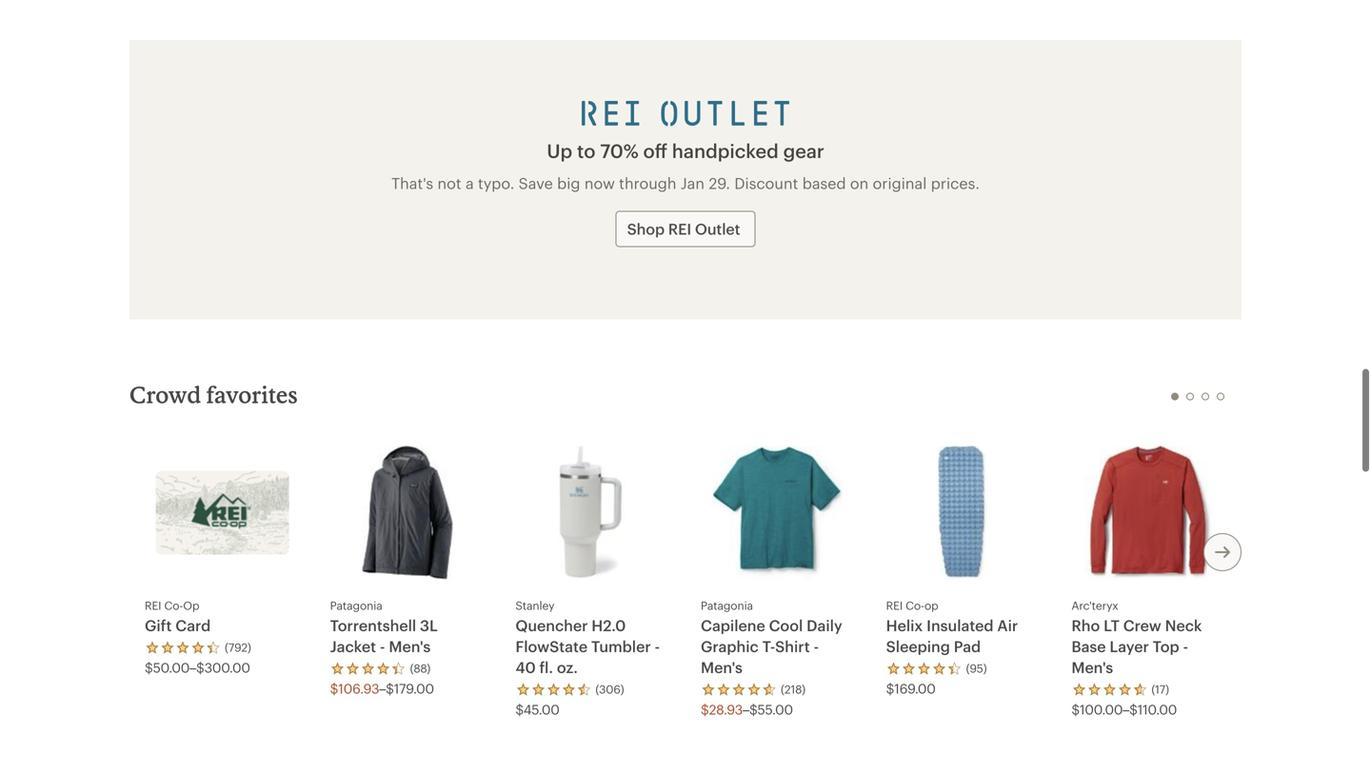 Task type: describe. For each thing, give the bounding box(es) containing it.
tumbler
[[591, 638, 651, 655]]

discount
[[735, 174, 799, 192]]

neck
[[1166, 617, 1203, 634]]

that's not a typo. save big now through jan 29. discount based on original prices.
[[392, 174, 980, 192]]

$106.93 –$179.00
[[330, 681, 434, 696]]

layer
[[1110, 638, 1150, 655]]

pad
[[954, 638, 981, 655]]

$50.00 –$300.00
[[145, 660, 250, 675]]

(88)
[[410, 661, 431, 675]]

(792)
[[225, 641, 251, 654]]

rei co-op helix insulated air sleeping pad
[[886, 599, 1018, 655]]

op
[[925, 599, 939, 612]]

next slide image
[[1212, 541, 1235, 564]]

quencher
[[516, 617, 588, 634]]

co- for helix
[[906, 599, 925, 612]]

patagonia capilene cool daily graphic t-shirt  - men's
[[701, 599, 843, 676]]

a
[[466, 174, 474, 192]]

patagonia torrentshell 3l jacket - men's
[[330, 599, 438, 655]]

rho
[[1072, 617, 1100, 634]]

t-
[[763, 638, 776, 655]]

3l
[[420, 617, 438, 634]]

air
[[998, 617, 1018, 634]]

–$110.00
[[1123, 702, 1177, 717]]

$50.00
[[145, 660, 190, 675]]

fl.
[[540, 659, 553, 676]]

gift
[[145, 617, 172, 634]]

$100.00
[[1072, 702, 1123, 717]]

capilene
[[701, 617, 766, 634]]

outlet
[[695, 220, 740, 237]]

(17)
[[1152, 682, 1170, 696]]

cool
[[769, 617, 803, 634]]

big
[[557, 174, 581, 192]]

$169.00
[[886, 681, 936, 696]]

crowd favorites
[[130, 381, 298, 408]]

$45.00
[[516, 702, 560, 717]]

top
[[1153, 638, 1180, 655]]

based
[[803, 174, 846, 192]]

oz.
[[557, 659, 578, 676]]

insulated
[[927, 617, 994, 634]]

shop rei outlet
[[627, 220, 740, 237]]

flowstate
[[516, 638, 588, 655]]

shop rei outlet link
[[616, 211, 756, 247]]

helix insulated air sleeping pad image
[[939, 446, 989, 580]]

that's
[[392, 174, 434, 192]]

crowd
[[130, 381, 201, 408]]

–$179.00
[[379, 681, 434, 696]]

co- for gift
[[164, 599, 183, 612]]

stanley quencher h2.0 flowstate tumbler - 40 fl. oz.
[[516, 599, 660, 676]]

original
[[873, 174, 927, 192]]

jan
[[681, 174, 705, 192]]

graphic
[[701, 638, 759, 655]]

typo.
[[478, 174, 515, 192]]

not
[[438, 174, 462, 192]]

helix
[[886, 617, 923, 634]]

rei co-op gift card
[[145, 599, 211, 634]]

shirt
[[776, 638, 810, 655]]



Task type: vqa. For each thing, say whether or not it's contained in the screenshot.
get
no



Task type: locate. For each thing, give the bounding box(es) containing it.
(306)
[[596, 682, 624, 696]]

0 horizontal spatial men's
[[389, 638, 431, 655]]

1 patagonia from the left
[[330, 599, 383, 612]]

save
[[519, 174, 553, 192]]

$106.93
[[330, 681, 379, 696]]

rei inside rei co-op helix insulated air sleeping pad
[[886, 599, 903, 612]]

gift card image
[[156, 471, 289, 555]]

(218)
[[781, 682, 806, 696]]

- inside patagonia torrentshell 3l jacket - men's
[[380, 638, 385, 655]]

men's inside arc'teryx rho lt crew neck base layer top - men's
[[1072, 659, 1114, 676]]

crew
[[1124, 617, 1162, 634]]

daily
[[807, 617, 843, 634]]

h2.0
[[592, 617, 626, 634]]

card
[[175, 617, 211, 634]]

r e i outlet image
[[582, 101, 790, 126]]

quencher h2.0 flowstate tumbler - 40 fl. oz. image
[[560, 446, 626, 580]]

lt
[[1104, 617, 1120, 634]]

patagonia for torrentshell 3l jacket - men's
[[330, 599, 383, 612]]

rei for gift card
[[145, 599, 161, 612]]

up
[[547, 139, 573, 162]]

–$300.00
[[190, 660, 250, 675]]

co- inside the rei co-op gift card
[[164, 599, 183, 612]]

co- inside rei co-op helix insulated air sleeping pad
[[906, 599, 925, 612]]

- inside stanley quencher h2.0 flowstate tumbler - 40 fl. oz.
[[655, 638, 660, 655]]

on
[[851, 174, 869, 192]]

now
[[585, 174, 615, 192]]

0 horizontal spatial rei
[[145, 599, 161, 612]]

2 horizontal spatial men's
[[1072, 659, 1114, 676]]

rei inside 'shop rei outlet' link
[[669, 220, 692, 237]]

sleeping
[[886, 638, 950, 655]]

1 - from the left
[[380, 638, 385, 655]]

patagonia inside patagonia torrentshell 3l jacket - men's
[[330, 599, 383, 612]]

patagonia up capilene
[[701, 599, 753, 612]]

favorites
[[206, 381, 298, 408]]

torrentshell 3l jacket - men's image
[[362, 446, 453, 580]]

- inside arc'teryx rho lt crew neck base layer top - men's
[[1184, 638, 1189, 655]]

1 horizontal spatial co-
[[906, 599, 925, 612]]

men's inside patagonia torrentshell 3l jacket - men's
[[389, 638, 431, 655]]

patagonia up torrentshell
[[330, 599, 383, 612]]

patagonia
[[330, 599, 383, 612], [701, 599, 753, 612]]

stanley
[[516, 599, 555, 612]]

rho lt crew neck base layer top - men's image
[[1086, 446, 1213, 580]]

0 horizontal spatial patagonia
[[330, 599, 383, 612]]

rei up gift
[[145, 599, 161, 612]]

jacket
[[330, 638, 376, 655]]

(95)
[[967, 661, 987, 675]]

3 - from the left
[[814, 638, 819, 655]]

arc'teryx rho lt crew neck base layer top - men's
[[1072, 599, 1203, 676]]

prices.
[[931, 174, 980, 192]]

off
[[643, 139, 668, 162]]

base
[[1072, 638, 1106, 655]]

co- up helix
[[906, 599, 925, 612]]

rei up helix
[[886, 599, 903, 612]]

patagonia inside patagonia capilene cool daily graphic t-shirt  - men's
[[701, 599, 753, 612]]

choose a slide to display element
[[1172, 380, 1233, 401]]

2 co- from the left
[[906, 599, 925, 612]]

torrentshell
[[330, 617, 416, 634]]

rei right shop
[[669, 220, 692, 237]]

men's
[[389, 638, 431, 655], [701, 659, 743, 676], [1072, 659, 1114, 676]]

co- up gift
[[164, 599, 183, 612]]

$100.00 –$110.00
[[1072, 702, 1177, 717]]

- down torrentshell
[[380, 638, 385, 655]]

-
[[380, 638, 385, 655], [655, 638, 660, 655], [814, 638, 819, 655], [1184, 638, 1189, 655]]

co-
[[164, 599, 183, 612], [906, 599, 925, 612]]

- right top
[[1184, 638, 1189, 655]]

rei
[[669, 220, 692, 237], [145, 599, 161, 612], [886, 599, 903, 612]]

$28.93
[[701, 702, 743, 717]]

rei for helix insulated air sleeping pad
[[886, 599, 903, 612]]

up to 70% off handpicked gear
[[547, 139, 825, 162]]

29.
[[709, 174, 731, 192]]

1 co- from the left
[[164, 599, 183, 612]]

to
[[577, 139, 596, 162]]

through
[[619, 174, 677, 192]]

- right the tumbler
[[655, 638, 660, 655]]

0 horizontal spatial co-
[[164, 599, 183, 612]]

shop
[[627, 220, 665, 237]]

40
[[516, 659, 536, 676]]

- inside patagonia capilene cool daily graphic t-shirt  - men's
[[814, 638, 819, 655]]

handpicked
[[672, 139, 779, 162]]

patagonia for capilene cool daily graphic t-shirt  - men's
[[701, 599, 753, 612]]

men's down base on the bottom of the page
[[1072, 659, 1114, 676]]

2 horizontal spatial rei
[[886, 599, 903, 612]]

70%
[[600, 139, 639, 162]]

1 horizontal spatial patagonia
[[701, 599, 753, 612]]

2 - from the left
[[655, 638, 660, 655]]

1 horizontal spatial men's
[[701, 659, 743, 676]]

4 - from the left
[[1184, 638, 1189, 655]]

–$55.00
[[743, 702, 793, 717]]

men's up "(88)"
[[389, 638, 431, 655]]

- down the daily
[[814, 638, 819, 655]]

capilene cool daily graphic t-shirt  - men's image
[[713, 446, 844, 580]]

rei inside the rei co-op gift card
[[145, 599, 161, 612]]

men's inside patagonia capilene cool daily graphic t-shirt  - men's
[[701, 659, 743, 676]]

$28.93 –$55.00
[[701, 702, 793, 717]]

op
[[183, 599, 199, 612]]

arc'teryx
[[1072, 599, 1119, 612]]

2 patagonia from the left
[[701, 599, 753, 612]]

gear
[[784, 139, 825, 162]]

men's down graphic
[[701, 659, 743, 676]]

1 horizontal spatial rei
[[669, 220, 692, 237]]



